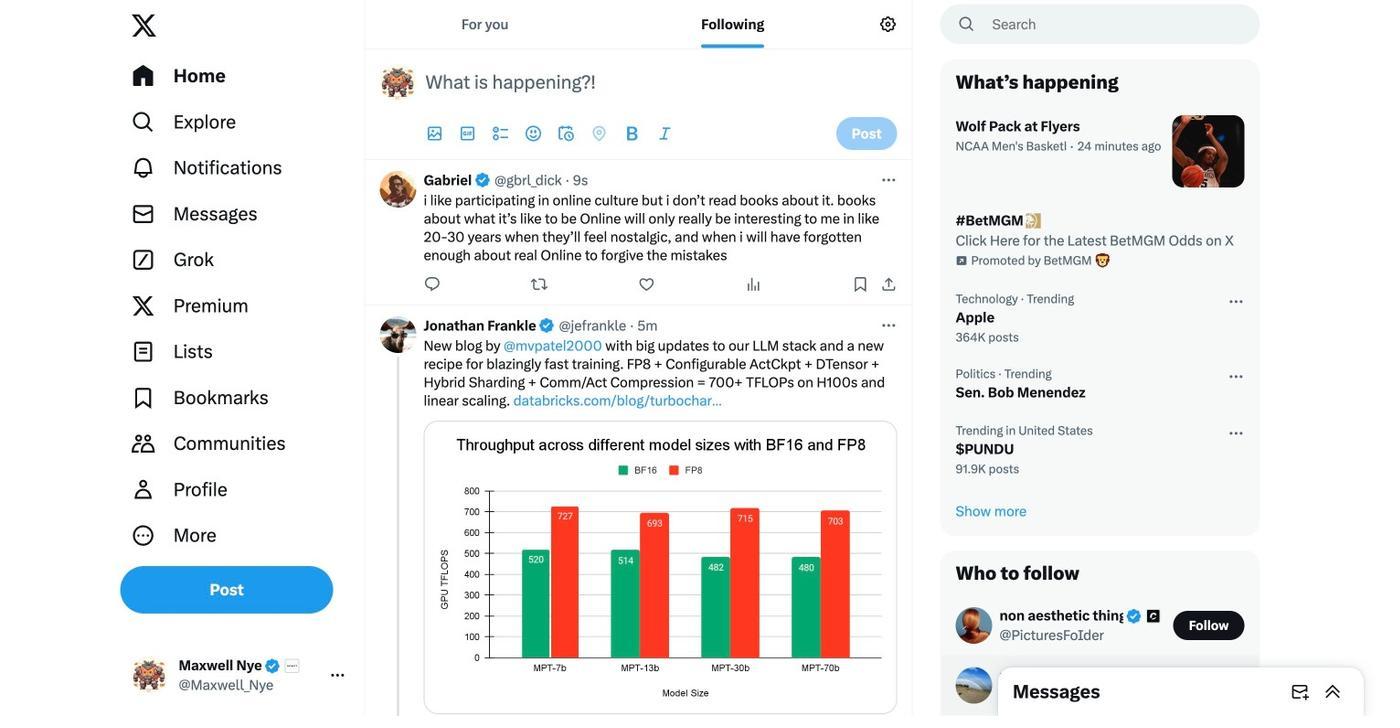 Task type: locate. For each thing, give the bounding box(es) containing it.
Search query text field
[[982, 5, 1260, 43]]

0 vertical spatial tab list
[[365, 0, 861, 48]]

tab list
[[365, 0, 861, 48], [417, 115, 826, 152]]

1 vertical spatial tab list
[[417, 115, 826, 152]]

verified account image
[[264, 657, 281, 675], [1068, 668, 1085, 685]]

who to follow section
[[941, 551, 1260, 716]]

0 vertical spatial verified account image
[[474, 172, 491, 189]]

verified account image
[[474, 172, 491, 189], [538, 317, 555, 334], [1126, 608, 1143, 625]]

primary navigation
[[120, 53, 357, 559]]

0 horizontal spatial verified account image
[[474, 172, 491, 189]]

1 horizontal spatial verified account image
[[538, 317, 555, 334]]

1 vertical spatial verified account image
[[538, 317, 555, 334]]

group
[[424, 275, 898, 294]]

tab list down post text text field
[[417, 115, 826, 152]]

2 horizontal spatial verified account image
[[1126, 608, 1143, 625]]

1 horizontal spatial verified account image
[[1068, 668, 1085, 685]]

Search search field
[[941, 4, 1261, 44]]

tab list up post text text field
[[365, 0, 861, 48]]

2 vertical spatial verified account image
[[1126, 608, 1143, 625]]



Task type: vqa. For each thing, say whether or not it's contained in the screenshot.
Tara Schultz @TaraSchult81138
no



Task type: describe. For each thing, give the bounding box(es) containing it.
verified account image inside who to follow "section"
[[1068, 668, 1085, 685]]

0 horizontal spatial verified account image
[[264, 657, 281, 675]]

group inside home timeline element
[[424, 275, 898, 294]]

home timeline element
[[365, 0, 912, 716]]

🦁 image
[[1096, 253, 1110, 268]]

verified account image inside who to follow "section"
[[1126, 608, 1143, 625]]

Post text text field
[[426, 70, 896, 95]]



